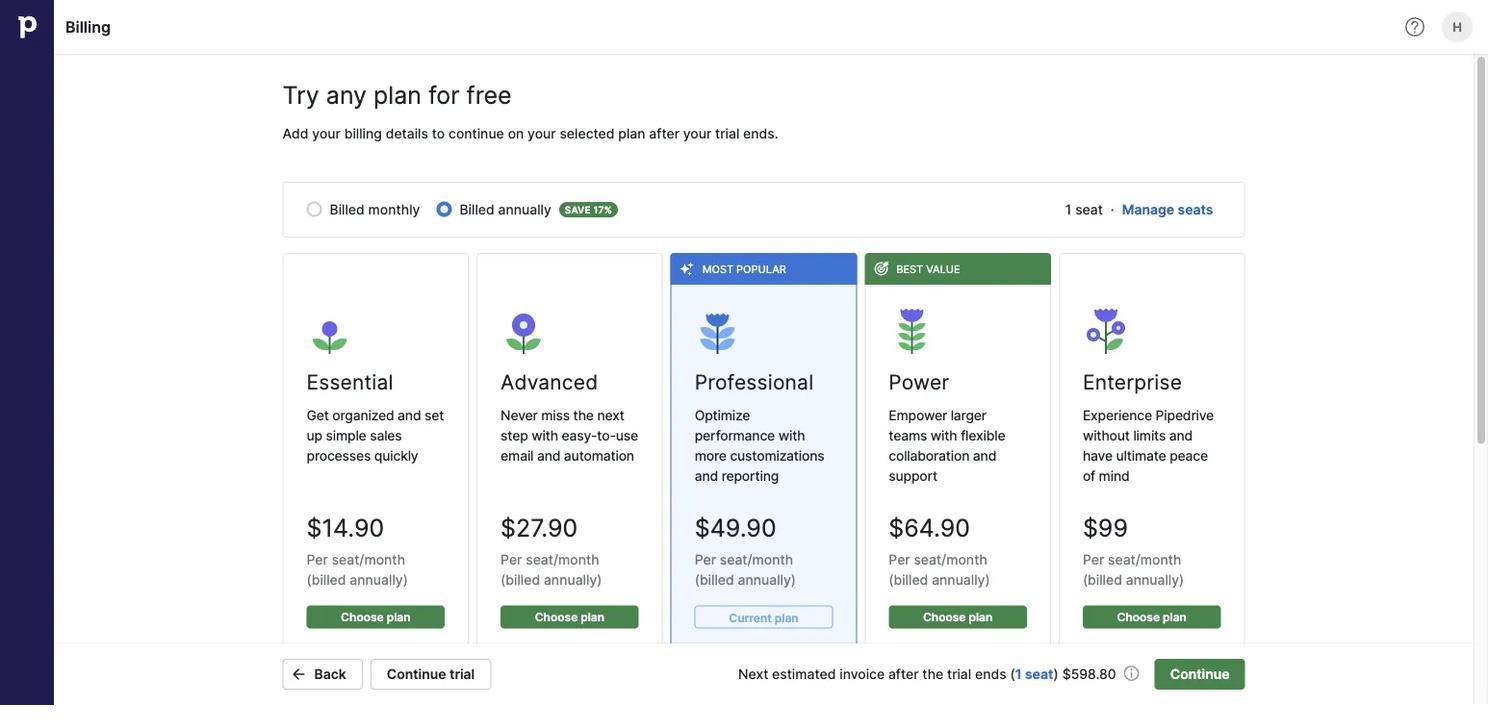Task type: locate. For each thing, give the bounding box(es) containing it.
plan down $27.90 per seat/month (billed annually)
[[581, 610, 605, 624]]

2 choose plan from the left
[[535, 610, 605, 624]]

1 choose from the left
[[341, 610, 384, 624]]

after
[[649, 125, 680, 142], [889, 667, 919, 683]]

1 left ·
[[1066, 201, 1072, 218]]

3 with from the left
[[931, 428, 958, 444]]

1 horizontal spatial after
[[889, 667, 919, 683]]

add your billing details to continue on your selected plan after your trial ends.
[[283, 125, 779, 142]]

color primary inverted image for most popular
[[679, 261, 695, 277]]

back button
[[283, 660, 363, 690]]

with up customizations
[[779, 428, 805, 444]]

2 horizontal spatial your
[[683, 125, 712, 142]]

1 horizontal spatial key
[[889, 678, 910, 690]]

seat/month down $99 at the right bottom
[[1108, 552, 1182, 569]]

plan for $99
[[1163, 610, 1187, 624]]

2 seat/month from the left
[[526, 552, 599, 569]]

features: for $49.90
[[719, 678, 776, 690]]

annually) up current plan button
[[738, 572, 796, 589]]

seat/month for $99
[[1108, 552, 1182, 569]]

annually) for $99
[[1126, 572, 1185, 589]]

1 vertical spatial the
[[923, 667, 944, 683]]

seat
[[1076, 201, 1103, 218], [1025, 667, 1054, 683]]

1 continue from the left
[[387, 667, 446, 683]]

billed left annually
[[460, 202, 495, 218]]

1 annually) from the left
[[350, 572, 408, 589]]

1 horizontal spatial billed
[[460, 202, 495, 218]]

(billed down $99 at the right bottom
[[1083, 572, 1123, 589]]

4 choose plan from the left
[[1117, 610, 1187, 624]]

(billed down the $64.90
[[889, 572, 928, 589]]

2 with from the left
[[779, 428, 805, 444]]

with down miss
[[532, 428, 558, 444]]

1 color primary inverted image from the left
[[679, 261, 695, 277]]

1 key from the left
[[695, 678, 716, 690]]

features: left ends
[[913, 678, 970, 690]]

(billed inside $27.90 per seat/month (billed annually)
[[501, 572, 540, 589]]

0 horizontal spatial trial
[[450, 667, 475, 683]]

billed left monthly
[[330, 202, 365, 218]]

choose plan button down $27.90 per seat/month (billed annually)
[[501, 606, 639, 629]]

enterprise
[[1083, 370, 1182, 395]]

quickly
[[374, 448, 418, 465]]

annually) inside $27.90 per seat/month (billed annually)
[[544, 572, 602, 589]]

per for $49.90
[[695, 552, 716, 569]]

simple
[[326, 428, 366, 444]]

color primary inverted image left best
[[874, 261, 889, 277]]

choose plan down $27.90 per seat/month (billed annually)
[[535, 610, 605, 624]]

choose plan button up all plans include:
[[307, 606, 445, 629]]

per inside $99 per seat/month (billed annually)
[[1083, 552, 1105, 569]]

1 horizontal spatial trial
[[715, 125, 740, 142]]

automation
[[564, 448, 634, 465]]

1 vertical spatial 1
[[1015, 667, 1022, 683]]

continue right plans
[[387, 667, 446, 683]]

(billed inside $14.90 per seat/month (billed annually)
[[307, 572, 346, 589]]

plan for $27.90
[[581, 610, 605, 624]]

per for $14.90
[[307, 552, 328, 569]]

3 (billed from the left
[[695, 572, 734, 589]]

trial left ends.
[[715, 125, 740, 142]]

experience
[[1083, 408, 1152, 424]]

seat/month inside $49.90 per seat/month (billed annually)
[[720, 552, 794, 569]]

2 annually) from the left
[[544, 572, 602, 589]]

2 billed from the left
[[460, 202, 495, 218]]

3 seat/month from the left
[[720, 552, 794, 569]]

key features: for $99
[[1083, 678, 1164, 690]]

choose for $64.90
[[923, 610, 966, 624]]

5 seat/month from the left
[[1108, 552, 1182, 569]]

plan
[[374, 81, 422, 110], [618, 125, 646, 142], [387, 610, 411, 624], [581, 610, 605, 624], [969, 610, 993, 624], [1163, 610, 1187, 624], [775, 611, 799, 625]]

0 horizontal spatial with
[[532, 428, 558, 444]]

annually) for $49.90
[[738, 572, 796, 589]]

annually) down $99 at the right bottom
[[1126, 572, 1185, 589]]

0 horizontal spatial your
[[312, 125, 341, 142]]

per down the $64.90
[[889, 552, 910, 569]]

and inside empower larger teams with flexible collaboration and support
[[973, 448, 997, 465]]

continue right color muted "icon"
[[1171, 667, 1230, 683]]

1 with from the left
[[532, 428, 558, 444]]

1 horizontal spatial your
[[528, 125, 556, 142]]

plan for $64.90
[[969, 610, 993, 624]]

0 horizontal spatial key
[[695, 678, 716, 690]]

3 per from the left
[[695, 552, 716, 569]]

(billed inside $99 per seat/month (billed annually)
[[1083, 572, 1123, 589]]

after right "invoice"
[[889, 667, 919, 683]]

4 annually) from the left
[[932, 572, 990, 589]]

with
[[532, 428, 558, 444], [779, 428, 805, 444], [931, 428, 958, 444]]

1 seat/month from the left
[[332, 552, 405, 569]]

3 choose from the left
[[923, 610, 966, 624]]

1 features: from the left
[[719, 678, 776, 690]]

0 horizontal spatial the
[[573, 408, 594, 424]]

seat/month inside $14.90 per seat/month (billed annually)
[[332, 552, 405, 569]]

value
[[926, 263, 960, 275]]

h button
[[1438, 8, 1477, 46]]

peace
[[1170, 448, 1208, 465]]

key features: left ends
[[889, 678, 970, 690]]

and down pipedrive
[[1170, 428, 1193, 444]]

3 choose plan button from the left
[[889, 606, 1027, 629]]

current
[[729, 611, 772, 625]]

details
[[386, 125, 428, 142]]

the left ends
[[923, 667, 944, 683]]

0 vertical spatial after
[[649, 125, 680, 142]]

seat/month inside $64.90 per seat/month (billed annually)
[[914, 552, 988, 569]]

2 horizontal spatial key
[[1083, 678, 1104, 690]]

1 horizontal spatial color primary inverted image
[[874, 261, 889, 277]]

seat/month for $49.90
[[720, 552, 794, 569]]

and inside optimize performance with more customizations and reporting
[[695, 468, 718, 485]]

and right email
[[537, 448, 561, 465]]

limits
[[1134, 428, 1166, 444]]

billed monthly
[[330, 202, 420, 218]]

·
[[1111, 201, 1115, 218]]

0 horizontal spatial color primary inverted image
[[679, 261, 695, 277]]

popular
[[737, 263, 787, 275]]

seats
[[1178, 201, 1214, 218]]

and down more
[[695, 468, 718, 485]]

choose plan button up color muted "icon"
[[1083, 606, 1221, 629]]

mind
[[1099, 468, 1130, 485]]

with inside optimize performance with more customizations and reporting
[[779, 428, 805, 444]]

flexible
[[961, 428, 1006, 444]]

2 choose from the left
[[535, 610, 578, 624]]

color primary image
[[287, 667, 311, 683]]

2 color primary inverted image from the left
[[874, 261, 889, 277]]

choose down $27.90 per seat/month (billed annually)
[[535, 610, 578, 624]]

2 continue from the left
[[1171, 667, 1230, 683]]

diamond image
[[1083, 308, 1129, 354]]

0 vertical spatial the
[[573, 408, 594, 424]]

choose plan up color muted "icon"
[[1117, 610, 1187, 624]]

seat/month down $49.90
[[720, 552, 794, 569]]

the
[[573, 408, 594, 424], [923, 667, 944, 683]]

seat/month down $27.90 at the left bottom of page
[[526, 552, 599, 569]]

2 your from the left
[[528, 125, 556, 142]]

2 key features: from the left
[[889, 678, 970, 690]]

(billed inside $64.90 per seat/month (billed annually)
[[889, 572, 928, 589]]

continue inside button
[[1171, 667, 1230, 683]]

3 key from the left
[[1083, 678, 1104, 690]]

choose plan button for $27.90
[[501, 606, 639, 629]]

0 horizontal spatial after
[[649, 125, 680, 142]]

continue inside button
[[387, 667, 446, 683]]

1
[[1066, 201, 1072, 218], [1015, 667, 1022, 683]]

annually) inside $14.90 per seat/month (billed annually)
[[350, 572, 408, 589]]

more
[[695, 448, 727, 465]]

$27.90
[[501, 514, 578, 543]]

seat/month inside $99 per seat/month (billed annually)
[[1108, 552, 1182, 569]]

key right "invoice"
[[889, 678, 910, 690]]

annually) down the $64.90
[[932, 572, 990, 589]]

most popular
[[703, 263, 787, 275]]

0 horizontal spatial seat
[[1025, 667, 1054, 683]]

annually) inside $49.90 per seat/month (billed annually)
[[738, 572, 796, 589]]

0 horizontal spatial billed
[[330, 202, 365, 218]]

choose plan button for $14.90
[[307, 606, 445, 629]]

easy-
[[562, 428, 597, 444]]

4 per from the left
[[889, 552, 910, 569]]

1 key features: from the left
[[695, 678, 776, 690]]

features:
[[719, 678, 776, 690], [913, 678, 970, 690], [1107, 678, 1164, 690]]

per down $99 at the right bottom
[[1083, 552, 1105, 569]]

4 (billed from the left
[[889, 572, 928, 589]]

key features: down 'current'
[[695, 678, 776, 690]]

(billed inside $49.90 per seat/month (billed annually)
[[695, 572, 734, 589]]

1 horizontal spatial key features:
[[889, 678, 970, 690]]

(billed down $14.90 in the bottom of the page
[[307, 572, 346, 589]]

plan up continue button
[[1163, 610, 1187, 624]]

1 horizontal spatial continue
[[1171, 667, 1230, 683]]

$64.90 per seat/month (billed annually)
[[889, 514, 990, 589]]

with up collaboration
[[931, 428, 958, 444]]

choose plan up all plans include:
[[341, 610, 411, 624]]

current plan button
[[695, 606, 833, 629]]

optimize performance with more customizations and reporting
[[695, 408, 825, 485]]

annually)
[[350, 572, 408, 589], [544, 572, 602, 589], [738, 572, 796, 589], [932, 572, 990, 589], [1126, 572, 1185, 589]]

1 billed from the left
[[330, 202, 365, 218]]

experience pipedrive without limits and have ultimate peace of mind
[[1083, 408, 1214, 485]]

5 per from the left
[[1083, 552, 1105, 569]]

and inside get organized and set up simple sales processes quickly
[[398, 408, 421, 424]]

3 key features: from the left
[[1083, 678, 1164, 690]]

per
[[307, 552, 328, 569], [501, 552, 522, 569], [695, 552, 716, 569], [889, 552, 910, 569], [1083, 552, 1105, 569]]

key for $49.90
[[695, 678, 716, 690]]

plan right selected
[[618, 125, 646, 142]]

and left set
[[398, 408, 421, 424]]

after right selected
[[649, 125, 680, 142]]

plan right 'current'
[[775, 611, 799, 625]]

per down $27.90 at the left bottom of page
[[501, 552, 522, 569]]

to
[[432, 125, 445, 142]]

per inside $49.90 per seat/month (billed annually)
[[695, 552, 716, 569]]

key
[[695, 678, 716, 690], [889, 678, 910, 690], [1083, 678, 1104, 690]]

1 choose plan from the left
[[341, 610, 411, 624]]

key for $64.90
[[889, 678, 910, 690]]

2 choose plan button from the left
[[501, 606, 639, 629]]

1 horizontal spatial 1
[[1066, 201, 1072, 218]]

per down $49.90
[[695, 552, 716, 569]]

and
[[398, 408, 421, 424], [1170, 428, 1193, 444], [537, 448, 561, 465], [973, 448, 997, 465], [695, 468, 718, 485]]

choose plan for $27.90
[[535, 610, 605, 624]]

seat/month
[[332, 552, 405, 569], [526, 552, 599, 569], [720, 552, 794, 569], [914, 552, 988, 569], [1108, 552, 1182, 569]]

best
[[897, 263, 924, 275]]

invoice
[[840, 667, 885, 683]]

1 choose plan button from the left
[[307, 606, 445, 629]]

4 seat/month from the left
[[914, 552, 988, 569]]

2 horizontal spatial features:
[[1107, 678, 1164, 690]]

5 annually) from the left
[[1126, 572, 1185, 589]]

choose plan for $99
[[1117, 610, 1187, 624]]

choose plan button up next estimated invoice after the trial ends ( 1 seat ) $598.80
[[889, 606, 1027, 629]]

include:
[[367, 678, 417, 690]]

seat left ·
[[1076, 201, 1103, 218]]

5 (billed from the left
[[1083, 572, 1123, 589]]

continue for continue trial
[[387, 667, 446, 683]]

trial right the include:
[[450, 667, 475, 683]]

per inside $14.90 per seat/month (billed annually)
[[307, 552, 328, 569]]

2 features: from the left
[[913, 678, 970, 690]]

trial inside button
[[450, 667, 475, 683]]

2 key from the left
[[889, 678, 910, 690]]

ruby image
[[889, 308, 935, 354]]

trial
[[715, 125, 740, 142], [450, 667, 475, 683], [947, 667, 972, 683]]

key features: for $64.90
[[889, 678, 970, 690]]

color primary inverted image left most
[[679, 261, 695, 277]]

per inside $64.90 per seat/month (billed annually)
[[889, 552, 910, 569]]

professional
[[695, 370, 814, 395]]

your left ends.
[[683, 125, 712, 142]]

continue button
[[1155, 660, 1245, 690]]

trial left ends
[[947, 667, 972, 683]]

per inside $27.90 per seat/month (billed annually)
[[501, 552, 522, 569]]

choose up color muted "icon"
[[1117, 610, 1160, 624]]

plan inside button
[[775, 611, 799, 625]]

1 horizontal spatial features:
[[913, 678, 970, 690]]

2 horizontal spatial with
[[931, 428, 958, 444]]

organized
[[332, 408, 394, 424]]

choose up next estimated invoice after the trial ends ( 1 seat ) $598.80
[[923, 610, 966, 624]]

4 choose from the left
[[1117, 610, 1160, 624]]

color primary inverted image
[[679, 261, 695, 277], [874, 261, 889, 277]]

3 choose plan from the left
[[923, 610, 993, 624]]

1 horizontal spatial with
[[779, 428, 805, 444]]

choose
[[341, 610, 384, 624], [535, 610, 578, 624], [923, 610, 966, 624], [1117, 610, 1160, 624]]

2 horizontal spatial key features:
[[1083, 678, 1164, 690]]

and down flexible at the bottom
[[973, 448, 997, 465]]

0 horizontal spatial key features:
[[695, 678, 776, 690]]

features: right )
[[1107, 678, 1164, 690]]

2 per from the left
[[501, 552, 522, 569]]

3 features: from the left
[[1107, 678, 1164, 690]]

your right add
[[312, 125, 341, 142]]

seat/month inside $27.90 per seat/month (billed annually)
[[526, 552, 599, 569]]

seat right (
[[1025, 667, 1054, 683]]

features: down 'current'
[[719, 678, 776, 690]]

plan up continue trial button
[[387, 610, 411, 624]]

3 your from the left
[[683, 125, 712, 142]]

choose plan up next estimated invoice after the trial ends ( 1 seat ) $598.80
[[923, 610, 993, 624]]

key left next
[[695, 678, 716, 690]]

1 (billed from the left
[[307, 572, 346, 589]]

(billed
[[307, 572, 346, 589], [501, 572, 540, 589], [695, 572, 734, 589], [889, 572, 928, 589], [1083, 572, 1123, 589]]

plan up ends
[[969, 610, 993, 624]]

your right on
[[528, 125, 556, 142]]

1 right ends
[[1015, 667, 1022, 683]]

annually) down $27.90 at the left bottom of page
[[544, 572, 602, 589]]

$49.90 per seat/month (billed annually)
[[695, 514, 796, 589]]

advanced
[[501, 370, 598, 395]]

ends
[[975, 667, 1007, 683]]

17%
[[594, 204, 613, 216]]

2 (billed from the left
[[501, 572, 540, 589]]

1 horizontal spatial seat
[[1076, 201, 1103, 218]]

(billed up 'current'
[[695, 572, 734, 589]]

1 your from the left
[[312, 125, 341, 142]]

3 annually) from the left
[[738, 572, 796, 589]]

0 vertical spatial 1
[[1066, 201, 1072, 218]]

(billed down $27.90 at the left bottom of page
[[501, 572, 540, 589]]

4 choose plan button from the left
[[1083, 606, 1221, 629]]

0 horizontal spatial continue
[[387, 667, 446, 683]]

annually) inside $99 per seat/month (billed annually)
[[1126, 572, 1185, 589]]

per down $14.90 in the bottom of the page
[[307, 552, 328, 569]]

choose plan button
[[307, 606, 445, 629], [501, 606, 639, 629], [889, 606, 1027, 629], [1083, 606, 1221, 629]]

annually) inside $64.90 per seat/month (billed annually)
[[932, 572, 990, 589]]

key right )
[[1083, 678, 1104, 690]]

$64.90
[[889, 514, 971, 543]]

key features: right )
[[1083, 678, 1164, 690]]

the up easy-
[[573, 408, 594, 424]]

home image
[[13, 13, 41, 41]]

essential
[[307, 370, 394, 395]]

your
[[312, 125, 341, 142], [528, 125, 556, 142], [683, 125, 712, 142]]

get
[[307, 408, 329, 424]]

choose up back
[[341, 610, 384, 624]]

plan up the details
[[374, 81, 422, 110]]

seat/month down the $64.90
[[914, 552, 988, 569]]

0 horizontal spatial features:
[[719, 678, 776, 690]]

annually) down $14.90 in the bottom of the page
[[350, 572, 408, 589]]

seat/month down $14.90 in the bottom of the page
[[332, 552, 405, 569]]

1 per from the left
[[307, 552, 328, 569]]

color primary inverted image for best value
[[874, 261, 889, 277]]



Task type: vqa. For each thing, say whether or not it's contained in the screenshot.
Essential
yes



Task type: describe. For each thing, give the bounding box(es) containing it.
and inside never miss the next step with easy-to-use email and automation
[[537, 448, 561, 465]]

annually) for $64.90
[[932, 572, 990, 589]]

silver image
[[307, 308, 353, 354]]

plan for $14.90
[[387, 610, 411, 624]]

billed for billed annually
[[460, 202, 495, 218]]

try
[[283, 81, 319, 110]]

next
[[597, 408, 625, 424]]

h
[[1453, 19, 1462, 34]]

annually
[[498, 202, 552, 218]]

choose plan for $14.90
[[341, 610, 411, 624]]

$99 per seat/month (billed annually)
[[1083, 514, 1185, 589]]

of
[[1083, 468, 1096, 485]]

use
[[616, 428, 638, 444]]

plan for $49.90
[[775, 611, 799, 625]]

(billed for $64.90
[[889, 572, 928, 589]]

annually) for $27.90
[[544, 572, 602, 589]]

miss
[[541, 408, 570, 424]]

teams
[[889, 428, 927, 444]]

(billed for $49.90
[[695, 572, 734, 589]]

free
[[467, 81, 512, 110]]

all
[[307, 678, 326, 690]]

power
[[889, 370, 950, 395]]

larger
[[951, 408, 987, 424]]

have
[[1083, 448, 1113, 465]]

(billed for $14.90
[[307, 572, 346, 589]]

step
[[501, 428, 528, 444]]

empower
[[889, 408, 947, 424]]

continue trial
[[387, 667, 475, 683]]

choose plan button for $64.90
[[889, 606, 1027, 629]]

ends.
[[743, 125, 779, 142]]

collaboration
[[889, 448, 970, 465]]

manage
[[1122, 201, 1175, 218]]

ultimate
[[1116, 448, 1167, 465]]

next estimated invoice after the trial ends ( 1 seat ) $598.80
[[738, 667, 1117, 683]]

estimated
[[772, 667, 836, 683]]

per for $64.90
[[889, 552, 910, 569]]

try any plan for free
[[283, 81, 512, 110]]

$598.80
[[1063, 667, 1117, 683]]

billed for billed monthly
[[330, 202, 365, 218]]

selected
[[560, 125, 615, 142]]

to-
[[597, 428, 616, 444]]

email
[[501, 448, 534, 465]]

performance
[[695, 428, 775, 444]]

next
[[738, 667, 769, 683]]

quick help image
[[1404, 15, 1427, 39]]

choose for $14.90
[[341, 610, 384, 624]]

0 horizontal spatial 1
[[1015, 667, 1022, 683]]

customizations
[[730, 448, 825, 465]]

(billed for $99
[[1083, 572, 1123, 589]]

seat/month for $14.90
[[332, 552, 405, 569]]

(billed for $27.90
[[501, 572, 540, 589]]

never miss the next step with easy-to-use email and automation
[[501, 408, 638, 465]]

monthly
[[368, 202, 420, 218]]

save
[[565, 204, 591, 216]]

choose for $99
[[1117, 610, 1160, 624]]

without
[[1083, 428, 1130, 444]]

$99
[[1083, 514, 1128, 543]]

per for $27.90
[[501, 552, 522, 569]]

continue
[[449, 125, 504, 142]]

key for $99
[[1083, 678, 1104, 690]]

back
[[314, 667, 346, 683]]

optimize
[[695, 408, 750, 424]]

1 horizontal spatial the
[[923, 667, 944, 683]]

gold image
[[501, 308, 547, 354]]

set
[[425, 408, 444, 424]]

continue for continue
[[1171, 667, 1230, 683]]

add
[[283, 125, 309, 142]]

1 seat · manage seats
[[1066, 201, 1214, 218]]

0 vertical spatial seat
[[1076, 201, 1103, 218]]

color muted image
[[1124, 666, 1140, 682]]

continue trial button
[[371, 660, 491, 690]]

billing
[[65, 17, 111, 36]]

with inside never miss the next step with easy-to-use email and automation
[[532, 428, 558, 444]]

with inside empower larger teams with flexible collaboration and support
[[931, 428, 958, 444]]

seat/month for $27.90
[[526, 552, 599, 569]]

)
[[1054, 667, 1059, 683]]

2 horizontal spatial trial
[[947, 667, 972, 683]]

up
[[307, 428, 322, 444]]

billing
[[344, 125, 382, 142]]

for
[[428, 81, 460, 110]]

get organized and set up simple sales processes quickly
[[307, 408, 444, 465]]

features: for $99
[[1107, 678, 1164, 690]]

the inside never miss the next step with easy-to-use email and automation
[[573, 408, 594, 424]]

choose for $27.90
[[535, 610, 578, 624]]

$27.90 per seat/month (billed annually)
[[501, 514, 602, 589]]

plans
[[329, 678, 364, 690]]

empower larger teams with flexible collaboration and support
[[889, 408, 1006, 485]]

$14.90
[[307, 514, 384, 543]]

on
[[508, 125, 524, 142]]

most
[[703, 263, 734, 275]]

best value
[[897, 263, 960, 275]]

$14.90 per seat/month (billed annually)
[[307, 514, 408, 589]]

$49.90
[[695, 514, 777, 543]]

all plans include:
[[307, 678, 417, 690]]

support
[[889, 468, 938, 485]]

never
[[501, 408, 538, 424]]

any
[[326, 81, 367, 110]]

1 vertical spatial after
[[889, 667, 919, 683]]

sales
[[370, 428, 402, 444]]

choose plan button for $99
[[1083, 606, 1221, 629]]

seat/month for $64.90
[[914, 552, 988, 569]]

processes
[[307, 448, 371, 465]]

per for $99
[[1083, 552, 1105, 569]]

features: for $64.90
[[913, 678, 970, 690]]

(
[[1010, 667, 1015, 683]]

billed annually
[[460, 202, 552, 218]]

1 vertical spatial seat
[[1025, 667, 1054, 683]]

choose plan for $64.90
[[923, 610, 993, 624]]

pipedrive
[[1156, 408, 1214, 424]]

and inside experience pipedrive without limits and have ultimate peace of mind
[[1170, 428, 1193, 444]]

platinum image
[[695, 308, 741, 354]]

save 17%
[[565, 204, 613, 216]]

annually) for $14.90
[[350, 572, 408, 589]]

manage seats link
[[1122, 201, 1214, 218]]

key features: for $49.90
[[695, 678, 776, 690]]



